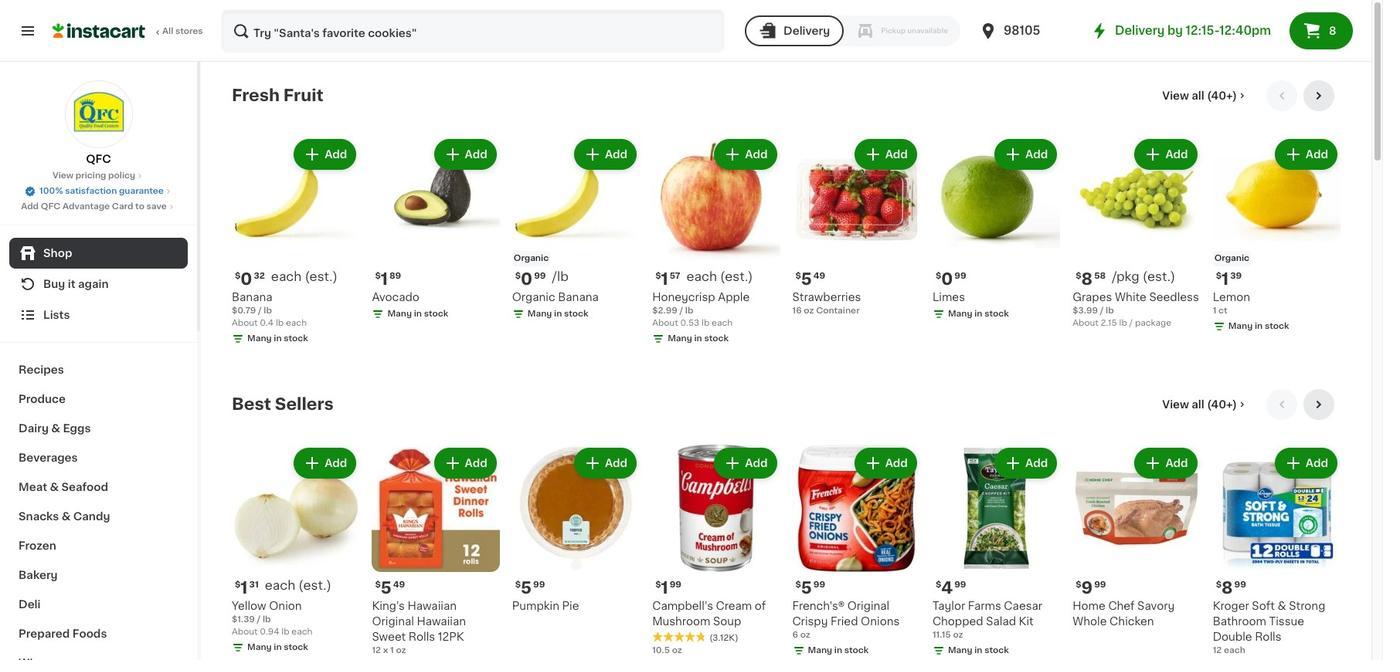 Task type: vqa. For each thing, say whether or not it's contained in the screenshot.
the right "Best"
no



Task type: locate. For each thing, give the bounding box(es) containing it.
banana inside banana $0.79 / lb about 0.4 lb each
[[232, 292, 272, 303]]

99 up campbell's
[[670, 581, 682, 590]]

add button for french's® original crispy fried onions
[[856, 450, 916, 478]]

99 up limes
[[955, 272, 966, 281]]

(est.) for $ 1 57 each (est.)
[[720, 271, 753, 283]]

add button for organic banana
[[576, 141, 635, 168]]

$ 0 32 each (est.)
[[235, 271, 338, 288]]

1 0 from the left
[[241, 272, 252, 288]]

frozen link
[[9, 532, 188, 561]]

$ up limes
[[936, 272, 941, 281]]

99 for campbell's cream of mushroom soup
[[670, 581, 682, 590]]

taylor
[[933, 601, 965, 612]]

$ 8 99
[[1216, 581, 1246, 597]]

99 inside $ 8 99
[[1234, 581, 1246, 590]]

1 horizontal spatial rolls
[[1255, 632, 1282, 643]]

2 (40+) from the top
[[1207, 399, 1237, 410]]

seedless
[[1149, 292, 1199, 303]]

0 horizontal spatial qfc
[[41, 202, 61, 211]]

$ left 31
[[235, 581, 241, 590]]

8 for $ 8 99
[[1222, 581, 1233, 597]]

(est.) up apple
[[720, 271, 753, 283]]

0 vertical spatial qfc
[[86, 154, 111, 165]]

$ inside $ 1 39
[[1216, 272, 1222, 281]]

1 horizontal spatial original
[[847, 601, 890, 612]]

0 vertical spatial view
[[1162, 90, 1189, 101]]

0 horizontal spatial 49
[[393, 581, 405, 590]]

(est.) for $ 8 58 /pkg (est.)
[[1143, 271, 1175, 283]]

1 all from the top
[[1192, 90, 1204, 101]]

policy
[[108, 172, 135, 180]]

grapes
[[1073, 292, 1112, 303]]

rolls
[[409, 632, 435, 643], [1255, 632, 1282, 643]]

each inside the honeycrisp apple $2.99 / lb about 0.53 lb each
[[712, 319, 733, 328]]

chopped
[[933, 617, 983, 628]]

0 vertical spatial 8
[[1329, 25, 1336, 36]]

1 vertical spatial view all (40+) button
[[1156, 389, 1254, 420]]

1 vertical spatial 8
[[1081, 272, 1093, 288]]

$ 5 99 for french's® original crispy fried onions
[[796, 581, 825, 597]]

0 inside $ 0 32 each (est.)
[[241, 272, 252, 288]]

buy
[[43, 279, 65, 290]]

0 vertical spatial view all (40+)
[[1162, 90, 1237, 101]]

service type group
[[745, 15, 960, 46]]

2 12 from the left
[[1213, 647, 1222, 656]]

item carousel region containing best sellers
[[232, 389, 1341, 661]]

0 up limes
[[941, 272, 953, 288]]

12 left x
[[372, 647, 381, 656]]

$ inside $ 1 99
[[655, 581, 661, 590]]

lemon 1 ct
[[1213, 292, 1250, 316]]

1 up campbell's
[[661, 581, 668, 597]]

0 vertical spatial item carousel region
[[232, 80, 1341, 377]]

& inside kroger soft & strong bathroom tissue double rolls 12 each
[[1278, 601, 1286, 612]]

sellers
[[275, 396, 334, 413]]

1 horizontal spatial delivery
[[1115, 25, 1165, 36]]

0 vertical spatial view all (40+) button
[[1156, 80, 1254, 111]]

fresh
[[232, 87, 280, 104]]

1 (40+) from the top
[[1207, 90, 1237, 101]]

1 vertical spatial original
[[372, 617, 414, 628]]

/ inside the honeycrisp apple $2.99 / lb about 0.53 lb each
[[680, 307, 683, 316]]

seafood
[[61, 482, 108, 493]]

& for meat
[[50, 482, 59, 493]]

foods
[[72, 629, 107, 640]]

$ left '57' on the left
[[655, 272, 661, 281]]

king's hawaiian original hawaiian sweet rolls 12pk 12 x 1 oz
[[372, 601, 466, 656]]

$ 1 99
[[655, 581, 682, 597]]

1 for $ 1 39
[[1222, 272, 1229, 288]]

$ up taylor at the bottom right of page
[[936, 581, 941, 590]]

$1.31 each (estimated) element
[[232, 579, 360, 599]]

lb right 0.94
[[282, 629, 289, 637]]

kroger
[[1213, 601, 1249, 612]]

add button for king's hawaiian original hawaiian sweet rolls 12pk
[[435, 450, 495, 478]]

$ up king's
[[375, 581, 381, 590]]

12 inside king's hawaiian original hawaiian sweet rolls 12pk 12 x 1 oz
[[372, 647, 381, 656]]

$ 5 49 for strawberries
[[796, 272, 825, 288]]

$ inside $ 8 99
[[1216, 581, 1222, 590]]

lb up 2.15 on the right top of page
[[1106, 307, 1114, 316]]

5 up pumpkin
[[521, 581, 532, 597]]

banana
[[232, 292, 272, 303], [558, 292, 599, 303]]

$ up kroger
[[1216, 581, 1222, 590]]

1 view all (40+) from the top
[[1162, 90, 1237, 101]]

8 for $ 8 58 /pkg (est.)
[[1081, 272, 1093, 288]]

$ 5 49 up strawberries
[[796, 272, 825, 288]]

(est.) up seedless
[[1143, 271, 1175, 283]]

original
[[847, 601, 890, 612], [372, 617, 414, 628]]

$ 5 99 up pumpkin
[[515, 581, 545, 597]]

container
[[816, 307, 860, 316]]

add for avocado
[[465, 149, 487, 160]]

2 view all (40+) button from the top
[[1156, 389, 1254, 420]]

2 $ 5 99 from the left
[[796, 581, 825, 597]]

$ left /lb
[[515, 272, 521, 281]]

(est.) inside $ 1 31 each (est.)
[[299, 580, 331, 592]]

view all (40+)
[[1162, 90, 1237, 101], [1162, 399, 1237, 410]]

1 horizontal spatial 49
[[814, 272, 825, 281]]

taylor farms caesar chopped salad kit 11.15 oz
[[933, 601, 1042, 640]]

add for french's® original crispy fried onions
[[885, 458, 908, 469]]

delivery
[[1115, 25, 1165, 36], [784, 25, 830, 36]]

99 inside $ 4 99
[[954, 581, 966, 590]]

each right '0.4'
[[286, 319, 307, 328]]

$
[[235, 272, 241, 281], [375, 272, 381, 281], [515, 272, 521, 281], [655, 272, 661, 281], [796, 272, 801, 281], [936, 272, 941, 281], [1076, 272, 1081, 281], [1216, 272, 1222, 281], [235, 581, 241, 590], [375, 581, 381, 590], [515, 581, 521, 590], [655, 581, 661, 590], [796, 581, 801, 590], [936, 581, 941, 590], [1076, 581, 1081, 590], [1216, 581, 1222, 590]]

99 right 9
[[1094, 581, 1106, 590]]

about down the '$0.79'
[[232, 319, 258, 328]]

1 vertical spatial item carousel region
[[232, 389, 1341, 661]]

99 for pumpkin pie
[[533, 581, 545, 590]]

(est.) up the onion
[[299, 580, 331, 592]]

1 left '57' on the left
[[661, 272, 668, 288]]

2 banana from the left
[[558, 292, 599, 303]]

snacks & candy link
[[9, 502, 188, 532]]

many in stock down taylor farms caesar chopped salad kit 11.15 oz
[[948, 647, 1009, 656]]

1 12 from the left
[[372, 647, 381, 656]]

organic up 39 on the top right of page
[[1214, 255, 1250, 263]]

& up tissue
[[1278, 601, 1286, 612]]

$ 1 39
[[1216, 272, 1242, 288]]

99 for taylor farms caesar chopped salad kit
[[954, 581, 966, 590]]

0 horizontal spatial banana
[[232, 292, 272, 303]]

99 left /lb
[[534, 272, 546, 281]]

0 horizontal spatial delivery
[[784, 25, 830, 36]]

0 vertical spatial all
[[1192, 90, 1204, 101]]

$ left 32 on the top of page
[[235, 272, 241, 281]]

1 inside $ 1 57 each (est.)
[[661, 272, 668, 288]]

rolls inside kroger soft & strong bathroom tissue double rolls 12 each
[[1255, 632, 1282, 643]]

(est.) up banana $0.79 / lb about 0.4 lb each
[[305, 271, 338, 283]]

delivery inside button
[[784, 25, 830, 36]]

/ up '0.4'
[[258, 307, 262, 316]]

0 horizontal spatial original
[[372, 617, 414, 628]]

white
[[1115, 292, 1147, 303]]

honeycrisp
[[652, 292, 715, 303]]

0 horizontal spatial rolls
[[409, 632, 435, 643]]

guarantee
[[119, 187, 164, 195]]

1 vertical spatial qfc
[[41, 202, 61, 211]]

10.5 oz
[[652, 647, 682, 656]]

$ 5 49 up king's
[[375, 581, 405, 597]]

original up onions
[[847, 601, 890, 612]]

1 horizontal spatial banana
[[558, 292, 599, 303]]

1 item carousel region from the top
[[232, 80, 1341, 377]]

8 inside $ 8 58 /pkg (est.)
[[1081, 272, 1093, 288]]

x
[[383, 647, 388, 656]]

/ inside banana $0.79 / lb about 0.4 lb each
[[258, 307, 262, 316]]

0 horizontal spatial $ 5 49
[[375, 581, 405, 597]]

oz inside french's® original crispy fried onions 6 oz
[[800, 632, 810, 640]]

$ 5 49 for king's
[[375, 581, 405, 597]]

delivery button
[[745, 15, 844, 46]]

$8.58 per package (estimated) element
[[1073, 270, 1200, 290]]

0 horizontal spatial $ 5 99
[[515, 581, 545, 597]]

99 up pumpkin
[[533, 581, 545, 590]]

many in stock down avocado
[[387, 310, 448, 319]]

99 up french's®
[[814, 581, 825, 590]]

1 left 39 on the top right of page
[[1222, 272, 1229, 288]]

$ left 39 on the top right of page
[[1216, 272, 1222, 281]]

each right '57' on the left
[[686, 271, 717, 283]]

99 inside $ 9 99
[[1094, 581, 1106, 590]]

5 for pumpkin pie
[[521, 581, 532, 597]]

many in stock down '0.4'
[[247, 335, 308, 343]]

1 inside $ 1 31 each (est.)
[[241, 581, 248, 597]]

best
[[232, 396, 271, 413]]

0 vertical spatial $ 5 49
[[796, 272, 825, 288]]

hawaiian
[[408, 601, 457, 612], [417, 617, 466, 628]]

1 vertical spatial $ 5 49
[[375, 581, 405, 597]]

many in stock down 0.94
[[247, 644, 308, 652]]

$ 0 99 /lb
[[515, 271, 569, 288]]

add button for kroger soft & strong bathroom tissue double rolls
[[1276, 450, 1336, 478]]

shop
[[43, 248, 72, 259]]

1 for lemon 1 ct
[[1213, 307, 1216, 316]]

add for honeycrisp apple
[[745, 149, 768, 160]]

lists link
[[9, 300, 188, 331]]

all stores link
[[53, 9, 204, 53]]

$ 5 99 for pumpkin pie
[[515, 581, 545, 597]]

add button for pumpkin pie
[[576, 450, 635, 478]]

(est.) inside $ 1 57 each (est.)
[[720, 271, 753, 283]]

each inside kroger soft & strong bathroom tissue double rolls 12 each
[[1224, 647, 1246, 656]]

many down the 11.15 at the right bottom
[[948, 647, 972, 656]]

view for 1
[[1162, 399, 1189, 410]]

add qfc advantage card to save link
[[21, 201, 176, 213]]

5 for strawberries
[[801, 272, 812, 288]]

2 horizontal spatial 0
[[941, 272, 953, 288]]

& right "meat"
[[50, 482, 59, 493]]

0 left 32 on the top of page
[[241, 272, 252, 288]]

49 up king's
[[393, 581, 405, 590]]

2 view all (40+) from the top
[[1162, 399, 1237, 410]]

add button for taylor farms caesar chopped salad kit
[[996, 450, 1056, 478]]

1 for $ 1 31 each (est.)
[[241, 581, 248, 597]]

1 horizontal spatial 12
[[1213, 647, 1222, 656]]

meat & seafood link
[[9, 473, 188, 502]]

about inside the honeycrisp apple $2.99 / lb about 0.53 lb each
[[652, 319, 678, 328]]

add button for grapes   white seedless
[[1136, 141, 1196, 168]]

2 0 from the left
[[521, 272, 533, 288]]

1 rolls from the left
[[409, 632, 435, 643]]

1 left 89 in the left top of the page
[[381, 272, 388, 288]]

$ up the home on the bottom right of page
[[1076, 581, 1081, 590]]

product group
[[232, 136, 360, 349], [372, 136, 500, 324], [512, 136, 640, 324], [652, 136, 780, 349], [792, 136, 920, 318], [933, 136, 1060, 324], [1073, 136, 1200, 330], [1213, 136, 1341, 336], [232, 445, 360, 658], [372, 445, 500, 661], [512, 445, 640, 615], [652, 445, 780, 661], [792, 445, 920, 661], [933, 445, 1060, 661], [1073, 445, 1200, 630], [1213, 445, 1341, 661]]

banana down $0.99 per pound element
[[558, 292, 599, 303]]

about inside grapes   white seedless $3.99 / lb about 2.15 lb / package
[[1073, 319, 1099, 328]]

add button for home chef savory whole chicken
[[1136, 450, 1196, 478]]

5 up king's
[[381, 581, 392, 597]]

1 inside king's hawaiian original hawaiian sweet rolls 12pk 12 x 1 oz
[[390, 647, 394, 656]]

avocado
[[372, 292, 419, 303]]

cream
[[716, 601, 752, 612]]

many in stock
[[387, 310, 448, 319], [528, 310, 589, 319], [948, 310, 1009, 319], [1228, 323, 1289, 331], [247, 335, 308, 343], [668, 335, 729, 343], [247, 644, 308, 652], [808, 647, 869, 656], [948, 647, 1009, 656]]

$ left 89 in the left top of the page
[[375, 272, 381, 281]]

89
[[389, 272, 401, 281]]

49 for king's
[[393, 581, 405, 590]]

1 right x
[[390, 647, 394, 656]]

2 rolls from the left
[[1255, 632, 1282, 643]]

each inside yellow onion $1.39 / lb about 0.94 lb each
[[292, 629, 313, 637]]

product group containing 4
[[933, 445, 1060, 661]]

add button for avocado
[[435, 141, 495, 168]]

prepared foods
[[19, 629, 107, 640]]

1 horizontal spatial $ 5 99
[[796, 581, 825, 597]]

best sellers
[[232, 396, 334, 413]]

many inside product group
[[948, 647, 972, 656]]

1
[[381, 272, 388, 288], [661, 272, 668, 288], [1222, 272, 1229, 288], [1213, 307, 1216, 316], [241, 581, 248, 597], [661, 581, 668, 597], [390, 647, 394, 656]]

1 horizontal spatial $ 5 49
[[796, 272, 825, 288]]

(40+) for 8
[[1207, 399, 1237, 410]]

add for strawberries
[[885, 149, 908, 160]]

$1.57 each (estimated) element
[[652, 270, 780, 290]]

0 horizontal spatial 0
[[241, 272, 252, 288]]

(40+) for 1
[[1207, 90, 1237, 101]]

& for snacks
[[62, 512, 71, 522]]

12:40pm
[[1220, 25, 1271, 36]]

Search field
[[223, 11, 723, 51]]

oz right '6' in the bottom of the page
[[800, 632, 810, 640]]

2 horizontal spatial 8
[[1329, 25, 1336, 36]]

1 vertical spatial view
[[52, 172, 73, 180]]

1 vertical spatial view all (40+)
[[1162, 399, 1237, 410]]

each inside $ 0 32 each (est.)
[[271, 271, 302, 283]]

organic down $ 0 99 /lb
[[512, 292, 555, 303]]

0 inside $ 0 99 /lb
[[521, 272, 533, 288]]

$ 5 49
[[796, 272, 825, 288], [375, 581, 405, 597]]

1 vertical spatial all
[[1192, 399, 1204, 410]]

5 up strawberries
[[801, 272, 812, 288]]

5 up french's®
[[801, 581, 812, 597]]

each down apple
[[712, 319, 733, 328]]

instacart logo image
[[53, 22, 145, 40]]

dairy & eggs link
[[9, 414, 188, 444]]

0 left /lb
[[521, 272, 533, 288]]

3 0 from the left
[[941, 272, 953, 288]]

0 horizontal spatial 8
[[1081, 272, 1093, 288]]

many down 'crispy'
[[808, 647, 832, 656]]

rolls down tissue
[[1255, 632, 1282, 643]]

add qfc advantage card to save
[[21, 202, 167, 211]]

$ inside $ 0 32 each (est.)
[[235, 272, 241, 281]]

0 vertical spatial (40+)
[[1207, 90, 1237, 101]]

5 for king's hawaiian original hawaiian sweet rolls 12pk
[[381, 581, 392, 597]]

salad
[[986, 617, 1016, 628]]

$ inside $ 9 99
[[1076, 581, 1081, 590]]

add button for banana
[[295, 141, 355, 168]]

1 vertical spatial 49
[[393, 581, 405, 590]]

(est.) inside $ 8 58 /pkg (est.)
[[1143, 271, 1175, 283]]

all for 8
[[1192, 399, 1204, 410]]

$0.99 per pound element
[[512, 270, 640, 290]]

apple
[[718, 292, 750, 303]]

1 banana from the left
[[232, 292, 272, 303]]

beverages link
[[9, 444, 188, 473]]

in inside product group
[[975, 647, 982, 656]]

qfc logo image
[[65, 80, 133, 148]]

soft
[[1252, 601, 1275, 612]]

& left candy
[[62, 512, 71, 522]]

0 vertical spatial original
[[847, 601, 890, 612]]

5
[[801, 272, 812, 288], [381, 581, 392, 597], [521, 581, 532, 597], [801, 581, 812, 597]]

each inside banana $0.79 / lb about 0.4 lb each
[[286, 319, 307, 328]]

1 horizontal spatial 8
[[1222, 581, 1233, 597]]

rolls left 12pk
[[409, 632, 435, 643]]

99 inside $ 1 99
[[670, 581, 682, 590]]

original up sweet
[[372, 617, 414, 628]]

add for king's hawaiian original hawaiian sweet rolls 12pk
[[465, 458, 487, 469]]

add button for limes
[[996, 141, 1056, 168]]

satisfaction
[[65, 187, 117, 195]]

add button for campbell's cream of mushroom soup
[[716, 450, 775, 478]]

1 for $ 1 57 each (est.)
[[661, 272, 668, 288]]

11.15
[[933, 632, 951, 640]]

1 for $ 1 99
[[661, 581, 668, 597]]

organic up $ 0 99 /lb
[[514, 255, 549, 263]]

each up the onion
[[265, 580, 295, 592]]

1 vertical spatial (40+)
[[1207, 399, 1237, 410]]

all
[[162, 27, 173, 36]]

1 view all (40+) button from the top
[[1156, 80, 1254, 111]]

oz inside strawberries 16 oz container
[[804, 307, 814, 316]]

many
[[387, 310, 412, 319], [528, 310, 552, 319], [948, 310, 972, 319], [1228, 323, 1253, 331], [247, 335, 272, 343], [668, 335, 692, 343], [247, 644, 272, 652], [808, 647, 832, 656], [948, 647, 972, 656]]

None search field
[[221, 9, 725, 53]]

lb right '0.4'
[[276, 319, 284, 328]]

delivery for delivery by 12:15-12:40pm
[[1115, 25, 1165, 36]]

oz right 10.5 on the left bottom of page
[[672, 647, 682, 656]]

$ 5 99 up french's®
[[796, 581, 825, 597]]

qfc up view pricing policy link
[[86, 154, 111, 165]]

1 vertical spatial hawaiian
[[417, 617, 466, 628]]

lemon
[[1213, 292, 1250, 303]]

12 down 'double'
[[1213, 647, 1222, 656]]

1 inside lemon 1 ct
[[1213, 307, 1216, 316]]

campbell's
[[652, 601, 713, 612]]

banana up the '$0.79'
[[232, 292, 272, 303]]

1 left ct
[[1213, 307, 1216, 316]]

2 vertical spatial 8
[[1222, 581, 1233, 597]]

$ up french's®
[[796, 581, 801, 590]]

/lb
[[552, 271, 569, 283]]

many in stock down 0.53
[[668, 335, 729, 343]]

limes
[[933, 292, 965, 303]]

(est.) inside $ 0 32 each (est.)
[[305, 271, 338, 283]]

recipes link
[[9, 355, 188, 385]]

1 horizontal spatial 0
[[521, 272, 533, 288]]

99 up kroger
[[1234, 581, 1246, 590]]

add button for honeycrisp apple
[[716, 141, 775, 168]]

0 horizontal spatial 12
[[372, 647, 381, 656]]

1 left 31
[[241, 581, 248, 597]]

oz inside taylor farms caesar chopped salad kit 11.15 oz
[[953, 632, 963, 640]]

99 inside $ 0 99
[[955, 272, 966, 281]]

8
[[1329, 25, 1336, 36], [1081, 272, 1093, 288], [1222, 581, 1233, 597]]

buy it again link
[[9, 269, 188, 300]]

many down organic banana
[[528, 310, 552, 319]]

$2.99
[[652, 307, 677, 316]]

2 item carousel region from the top
[[232, 389, 1341, 661]]

1 horizontal spatial qfc
[[86, 154, 111, 165]]

49 up strawberries
[[814, 272, 825, 281]]

$ 8 58 /pkg (est.)
[[1076, 271, 1175, 288]]

/ right $1.39
[[257, 616, 261, 625]]

2 vertical spatial view
[[1162, 399, 1189, 410]]

each inside $ 1 31 each (est.)
[[265, 580, 295, 592]]

100% satisfaction guarantee
[[39, 187, 164, 195]]

$0.79
[[232, 307, 256, 316]]

each right 32 on the top of page
[[271, 271, 302, 283]]

$ inside $ 0 99 /lb
[[515, 272, 521, 281]]

2 all from the top
[[1192, 399, 1204, 410]]

★★★★★
[[652, 632, 706, 643], [652, 632, 706, 643]]

about down $1.39
[[232, 629, 258, 637]]

1 $ 5 99 from the left
[[515, 581, 545, 597]]

$ inside $ 0 99
[[936, 272, 941, 281]]

each down the onion
[[292, 629, 313, 637]]

item carousel region
[[232, 80, 1341, 377], [232, 389, 1341, 661]]

double
[[1213, 632, 1252, 643]]

french's® original crispy fried onions 6 oz
[[792, 601, 900, 640]]

add for organic banana
[[605, 149, 628, 160]]

$ up campbell's
[[655, 581, 661, 590]]

onions
[[861, 617, 900, 628]]

(40+)
[[1207, 90, 1237, 101], [1207, 399, 1237, 410]]

add for kroger soft & strong bathroom tissue double rolls
[[1306, 458, 1328, 469]]

0 vertical spatial 49
[[814, 272, 825, 281]]

all stores
[[162, 27, 203, 36]]

about down the $3.99
[[1073, 319, 1099, 328]]

99 right 4
[[954, 581, 966, 590]]



Task type: describe. For each thing, give the bounding box(es) containing it.
12pk
[[438, 632, 464, 643]]

1 for $ 1 89
[[381, 272, 388, 288]]

$ inside the $ 1 89
[[375, 272, 381, 281]]

advantage
[[63, 202, 110, 211]]

caesar
[[1004, 601, 1042, 612]]

honeycrisp apple $2.99 / lb about 0.53 lb each
[[652, 292, 750, 328]]

10.5
[[652, 647, 670, 656]]

many down lemon 1 ct
[[1228, 323, 1253, 331]]

kroger soft & strong bathroom tissue double rolls 12 each
[[1213, 601, 1325, 656]]

many in stock down lemon 1 ct
[[1228, 323, 1289, 331]]

original inside king's hawaiian original hawaiian sweet rolls 12pk 12 x 1 oz
[[372, 617, 414, 628]]

about inside banana $0.79 / lb about 0.4 lb each
[[232, 319, 258, 328]]

shop link
[[9, 238, 188, 269]]

(est.) for $ 0 32 each (est.)
[[305, 271, 338, 283]]

view all (40+) button for 8
[[1156, 389, 1254, 420]]

pie
[[562, 601, 579, 612]]

bathroom
[[1213, 617, 1266, 628]]

add for taylor farms caesar chopped salad kit
[[1025, 458, 1048, 469]]

49 for strawberries
[[814, 272, 825, 281]]

$ up 16
[[796, 272, 801, 281]]

home
[[1073, 601, 1106, 612]]

it
[[68, 279, 75, 290]]

eggs
[[63, 423, 91, 434]]

0 for /lb
[[521, 272, 533, 288]]

each inside $ 1 57 each (est.)
[[686, 271, 717, 283]]

many in stock down organic banana
[[528, 310, 589, 319]]

12 inside kroger soft & strong bathroom tissue double rolls 12 each
[[1213, 647, 1222, 656]]

prepared
[[19, 629, 70, 640]]

qfc link
[[65, 80, 133, 167]]

$ inside $ 8 58 /pkg (est.)
[[1076, 272, 1081, 281]]

(est.) for $ 1 31 each (est.)
[[299, 580, 331, 592]]

add button for yellow onion
[[295, 450, 355, 478]]

home chef savory whole chicken
[[1073, 601, 1175, 628]]

add for limes
[[1025, 149, 1048, 160]]

view for each (est.)
[[1162, 90, 1189, 101]]

many in stock down limes
[[948, 310, 1009, 319]]

delivery for delivery
[[784, 25, 830, 36]]

many down avocado
[[387, 310, 412, 319]]

soup
[[713, 617, 741, 628]]

add button for strawberries
[[856, 141, 916, 168]]

lists
[[43, 310, 70, 321]]

all for 1
[[1192, 90, 1204, 101]]

add for banana
[[325, 149, 347, 160]]

chef
[[1108, 601, 1135, 612]]

save
[[146, 202, 167, 211]]

99 for limes
[[955, 272, 966, 281]]

99 for kroger soft & strong bathroom tissue double rolls
[[1234, 581, 1246, 590]]

/ right 2.15 on the right top of page
[[1129, 319, 1133, 328]]

organic for /lb
[[514, 255, 549, 263]]

pricing
[[76, 172, 106, 180]]

$ 9 99
[[1076, 581, 1106, 597]]

2.15
[[1101, 319, 1117, 328]]

fried
[[831, 617, 858, 628]]

lb right 0.53
[[702, 319, 710, 328]]

by
[[1168, 25, 1183, 36]]

deli link
[[9, 590, 188, 620]]

bakery link
[[9, 561, 188, 590]]

oz inside king's hawaiian original hawaiian sweet rolls 12pk 12 x 1 oz
[[396, 647, 406, 656]]

fruit
[[283, 87, 324, 104]]

snacks & candy
[[19, 512, 110, 522]]

tissue
[[1269, 617, 1304, 628]]

99 for french's® original crispy fried onions
[[814, 581, 825, 590]]

98105
[[1004, 25, 1040, 36]]

0.4
[[260, 319, 274, 328]]

many in stock down fried
[[808, 647, 869, 656]]

package
[[1135, 319, 1172, 328]]

$ inside $ 4 99
[[936, 581, 941, 590]]

dairy
[[19, 423, 49, 434]]

kit
[[1019, 617, 1034, 628]]

99 for home chef savory whole chicken
[[1094, 581, 1106, 590]]

$ 1 89
[[375, 272, 401, 288]]

add for grapes   white seedless
[[1166, 149, 1188, 160]]

frozen
[[19, 541, 56, 552]]

deli
[[19, 600, 41, 610]]

ct
[[1219, 307, 1228, 316]]

99 inside $ 0 99 /lb
[[534, 272, 546, 281]]

/ up 2.15 on the right top of page
[[1100, 307, 1104, 316]]

banana $0.79 / lb about 0.4 lb each
[[232, 292, 307, 328]]

meat
[[19, 482, 47, 493]]

fresh fruit
[[232, 87, 324, 104]]

$ 4 99
[[936, 581, 966, 597]]

candy
[[73, 512, 110, 522]]

card
[[112, 202, 133, 211]]

0.53
[[680, 319, 700, 328]]

many down limes
[[948, 310, 972, 319]]

whole
[[1073, 617, 1107, 628]]

original inside french's® original crispy fried onions 6 oz
[[847, 601, 890, 612]]

strong
[[1289, 601, 1325, 612]]

bakery
[[19, 570, 58, 581]]

chicken
[[1110, 617, 1154, 628]]

view all (40+) for 8
[[1162, 399, 1237, 410]]

delivery by 12:15-12:40pm
[[1115, 25, 1271, 36]]

many down 0.53
[[668, 335, 692, 343]]

9
[[1081, 581, 1093, 597]]

produce link
[[9, 385, 188, 414]]

$ inside $ 1 31 each (est.)
[[235, 581, 241, 590]]

organic banana
[[512, 292, 599, 303]]

onion
[[269, 601, 302, 612]]

beverages
[[19, 453, 78, 464]]

0 vertical spatial hawaiian
[[408, 601, 457, 612]]

meat & seafood
[[19, 482, 108, 493]]

lb right 2.15 on the right top of page
[[1119, 319, 1127, 328]]

view pricing policy link
[[52, 170, 145, 182]]

view all (40+) button for 1
[[1156, 80, 1254, 111]]

delivery by 12:15-12:40pm link
[[1090, 22, 1271, 40]]

lb up '0.4'
[[264, 307, 272, 316]]

add for lemon
[[1306, 149, 1328, 160]]

0 for each (est.)
[[241, 272, 252, 288]]

organic for 1
[[1214, 255, 1250, 263]]

$ 1 57 each (est.)
[[655, 271, 753, 288]]

many down 0.94
[[247, 644, 272, 652]]

6
[[792, 632, 798, 640]]

57
[[670, 272, 680, 281]]

16
[[792, 307, 802, 316]]

& for dairy
[[51, 423, 60, 434]]

$ 1 31 each (est.)
[[235, 580, 331, 597]]

5 for french's® original crispy fried onions
[[801, 581, 812, 597]]

add for home chef savory whole chicken
[[1166, 458, 1188, 469]]

add for pumpkin pie
[[605, 458, 628, 469]]

12:15-
[[1186, 25, 1220, 36]]

39
[[1230, 272, 1242, 281]]

8 inside button
[[1329, 25, 1336, 36]]

$0.32 each (estimated) element
[[232, 270, 360, 290]]

view inside view pricing policy link
[[52, 172, 73, 180]]

add button for lemon
[[1276, 141, 1336, 168]]

lb up 0.94
[[263, 616, 271, 625]]

product group containing 9
[[1073, 445, 1200, 630]]

view pricing policy
[[52, 172, 135, 180]]

add for yellow onion
[[325, 458, 347, 469]]

about inside yellow onion $1.39 / lb about 0.94 lb each
[[232, 629, 258, 637]]

/ inside yellow onion $1.39 / lb about 0.94 lb each
[[257, 616, 261, 625]]

recipes
[[19, 365, 64, 376]]

rolls inside king's hawaiian original hawaiian sweet rolls 12pk 12 x 1 oz
[[409, 632, 435, 643]]

add for campbell's cream of mushroom soup
[[745, 458, 768, 469]]

to
[[135, 202, 144, 211]]

lb up 0.53
[[685, 307, 693, 316]]

$ up pumpkin
[[515, 581, 521, 590]]

many down '0.4'
[[247, 335, 272, 343]]

yellow
[[232, 601, 266, 612]]

item carousel region containing fresh fruit
[[232, 80, 1341, 377]]

produce
[[19, 394, 66, 405]]

98105 button
[[979, 9, 1072, 53]]

strawberries
[[792, 292, 861, 303]]

view all (40+) for 1
[[1162, 90, 1237, 101]]

$ inside $ 1 57 each (est.)
[[655, 272, 661, 281]]



